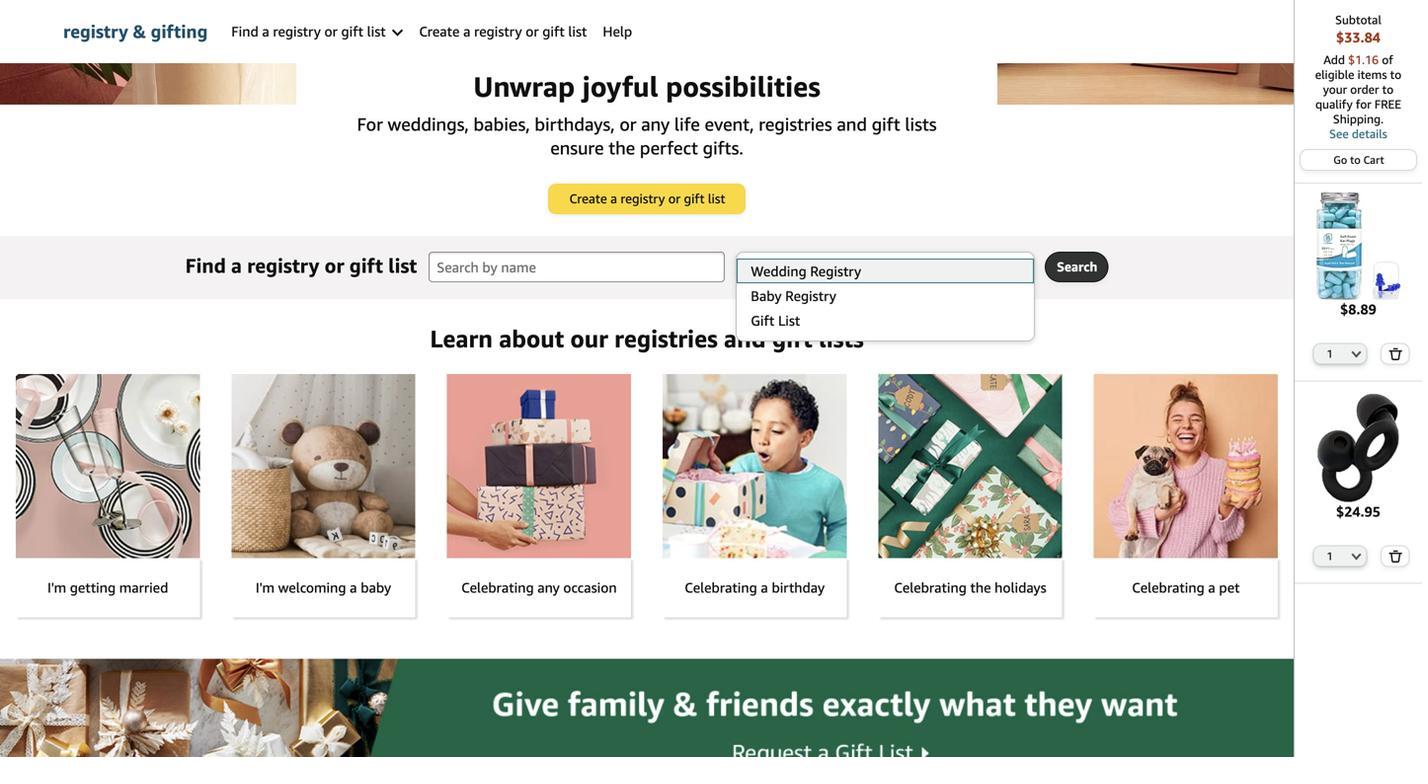Task type: describe. For each thing, give the bounding box(es) containing it.
celebrating any occasion link
[[447, 374, 631, 618]]

0 horizontal spatial find
[[185, 254, 226, 278]]

i'm getting married link
[[16, 374, 200, 618]]

gift list link
[[737, 308, 1034, 333]]

lists inside for weddings, babies, birthdays, or any life event, registries and gift lists ensure the perfect gifts.
[[905, 114, 937, 135]]

or inside for weddings, babies, birthdays, or any life event, registries and gift lists ensure the perfect gifts.
[[620, 114, 637, 135]]

i'm for i'm welcoming a baby
[[256, 580, 275, 596]]

loop quiet ear plugs for noise reduction &ndash; super soft, reusable hearing protection in flexible silicone for sleep, noise sensitivity - 8 ear tips in xs/s/m/l &ndash; 26db &amp; nrr 14 noise cancelling &ndash; black image
[[1305, 394, 1413, 502]]

occasion
[[563, 580, 617, 596]]

celebrating the holidays link
[[879, 374, 1063, 618]]

cart
[[1364, 154, 1385, 166]]

dropdown image for $24.95
[[1352, 552, 1362, 560]]

any inside for weddings, babies, birthdays, or any life event, registries and gift lists ensure the perfect gifts.
[[641, 114, 670, 135]]

registry & gifting link
[[63, 0, 208, 63]]

1 vertical spatial registry
[[785, 288, 837, 304]]

perfect
[[640, 137, 698, 159]]

eligible
[[1316, 68, 1355, 81]]

celebrating for celebrating a birthday
[[685, 580, 757, 596]]

0 vertical spatial to
[[1391, 68, 1402, 81]]

i'm welcoming a baby link
[[231, 374, 416, 618]]

list
[[778, 313, 800, 329]]

1 vertical spatial create a registry or gift list
[[570, 191, 726, 206]]

1 vertical spatial find a registry or gift list
[[185, 254, 417, 278]]

0 vertical spatial registry
[[810, 263, 862, 280]]

details
[[1352, 127, 1388, 141]]

celebrating a birthday link
[[663, 374, 847, 618]]

babies,
[[474, 114, 530, 135]]

go to cart
[[1334, 154, 1385, 166]]

request a gift list image
[[0, 659, 1294, 758]]

of eligible items to your order to qualify for free shipping.
[[1316, 53, 1402, 126]]

shipping.
[[1333, 112, 1384, 126]]

go to cart link
[[1301, 150, 1416, 170]]

for
[[357, 114, 383, 135]]

1 vertical spatial registries
[[615, 325, 718, 353]]

celebrating a pet link
[[1094, 374, 1278, 618]]

&
[[133, 21, 146, 42]]

order
[[1351, 82, 1380, 96]]

gifting
[[151, 21, 208, 42]]

1 for $8.89
[[1327, 348, 1333, 361]]

celebrating for celebrating the holidays
[[894, 580, 967, 596]]

0 vertical spatial create a registry or gift list
[[419, 23, 587, 40]]

subtotal
[[1336, 13, 1382, 27]]

life
[[675, 114, 700, 135]]

baby
[[751, 288, 782, 304]]

registries inside for weddings, babies, birthdays, or any life event, registries and gift lists ensure the perfect gifts.
[[759, 114, 832, 135]]

dropdown image for $8.89
[[1352, 350, 1362, 358]]

celebrating a birthday
[[685, 580, 825, 596]]

free
[[1375, 97, 1402, 111]]

dropdown image
[[1015, 263, 1025, 271]]

i'm welcoming a baby
[[256, 580, 391, 596]]

0 horizontal spatial create
[[419, 23, 460, 40]]

search by
[[749, 259, 805, 275]]

qualify
[[1316, 97, 1353, 111]]

wedding registry baby registry gift list
[[751, 263, 862, 329]]

celebrating any occasion
[[461, 580, 617, 596]]

welcoming
[[278, 580, 346, 596]]

help link
[[595, 0, 640, 63]]

custom gift boxes and confetti image
[[0, 0, 1294, 105]]

wedding
[[751, 263, 807, 280]]

pet parent with dog and dessert image
[[1094, 374, 1278, 558]]

birthday
[[772, 580, 825, 596]]

$24.95
[[1337, 504, 1381, 520]]

lysian ultra soft foam earplugs sleep, 38db snr 31db nrr sound blocking noise cancelling ear plugs for sleeping, travel, shooting and working -60 pairs pack (lake blue) image
[[1305, 192, 1413, 300]]

learn about our registries and gift lists
[[430, 325, 864, 353]]

0 horizontal spatial and
[[724, 325, 766, 353]]

our
[[570, 325, 608, 353]]

i'm getting married
[[47, 580, 168, 596]]



Task type: vqa. For each thing, say whether or not it's contained in the screenshot.
the Your order qualifies for FREE Shipping. Choose this option at checkout. See details
no



Task type: locate. For each thing, give the bounding box(es) containing it.
None submit
[[1382, 344, 1409, 364], [1382, 547, 1409, 566], [1382, 344, 1409, 364], [1382, 547, 1409, 566]]

of
[[1382, 53, 1394, 67]]

celebrating for celebrating any occasion
[[461, 580, 534, 596]]

search right dropdown icon
[[1057, 259, 1098, 275]]

any up perfect
[[641, 114, 670, 135]]

search for search
[[1057, 259, 1098, 275]]

0 vertical spatial 1
[[1327, 348, 1333, 361]]

items
[[1358, 68, 1387, 81]]

1 horizontal spatial lists
[[905, 114, 937, 135]]

to down of
[[1391, 68, 1402, 81]]

0 vertical spatial any
[[641, 114, 670, 135]]

registries down possibilities
[[759, 114, 832, 135]]

for
[[1356, 97, 1372, 111]]

i'm left welcoming
[[256, 580, 275, 596]]

1 vertical spatial create a registry or gift list link
[[549, 185, 745, 213]]

registries
[[759, 114, 832, 135], [615, 325, 718, 353]]

celebrating a pet
[[1132, 580, 1240, 596]]

Search submit
[[1046, 253, 1108, 282]]

1 horizontal spatial search
[[1057, 259, 1098, 275]]

create a registry or gift list
[[419, 23, 587, 40], [570, 191, 726, 206]]

event,
[[705, 114, 754, 135]]

0 horizontal spatial the
[[609, 137, 635, 159]]

to up free
[[1383, 82, 1394, 96]]

baby nursery with crib and teddy bear image
[[231, 374, 416, 558]]

registry
[[63, 21, 128, 42], [273, 23, 321, 40], [474, 23, 522, 40], [621, 191, 665, 206], [247, 254, 319, 278]]

celebrating left 'birthday'
[[685, 580, 757, 596]]

dropdown image left delete icon
[[1352, 350, 1362, 358]]

1 vertical spatial lists
[[819, 325, 864, 353]]

0 horizontal spatial search
[[749, 259, 788, 275]]

celebrating
[[461, 580, 534, 596], [685, 580, 757, 596], [894, 580, 967, 596], [1132, 580, 1205, 596]]

1 dropdown image from the top
[[1352, 350, 1362, 358]]

joyful
[[582, 70, 659, 103]]

1 left delete icon
[[1327, 348, 1333, 361]]

celebrating left the occasion
[[461, 580, 534, 596]]

registry & gifting
[[63, 21, 208, 42]]

unwrap
[[473, 70, 575, 103]]

delete image
[[1389, 348, 1403, 361]]

subtotal $33.84
[[1336, 13, 1382, 45]]

0 horizontal spatial lists
[[819, 325, 864, 353]]

married
[[119, 580, 168, 596]]

1 1 from the top
[[1327, 348, 1333, 361]]

0 vertical spatial registries
[[759, 114, 832, 135]]

pet
[[1219, 580, 1240, 596]]

ensure
[[550, 137, 604, 159]]

0 vertical spatial find a registry or gift list
[[231, 23, 390, 40]]

0 horizontal spatial any
[[538, 580, 560, 596]]

1 horizontal spatial i'm
[[256, 580, 275, 596]]

possibilities
[[666, 70, 821, 103]]

search up baby
[[749, 259, 788, 275]]

1 vertical spatial any
[[538, 580, 560, 596]]

find a registry or gift list link
[[224, 0, 411, 63]]

3 celebrating from the left
[[894, 580, 967, 596]]

add $1.16
[[1324, 53, 1382, 67]]

0 vertical spatial and
[[837, 114, 867, 135]]

learn
[[430, 325, 493, 353]]

the left holidays
[[971, 580, 991, 596]]

i'm left getting
[[47, 580, 66, 596]]

see details link
[[1305, 126, 1413, 141]]

a
[[262, 23, 269, 40], [463, 23, 471, 40], [611, 191, 617, 206], [231, 254, 242, 278], [350, 580, 357, 596], [761, 580, 768, 596], [1208, 580, 1216, 596]]

1 for $24.95
[[1327, 550, 1333, 563]]

1 vertical spatial and
[[724, 325, 766, 353]]

any
[[641, 114, 670, 135], [538, 580, 560, 596]]

2 i'm from the left
[[256, 580, 275, 596]]

1 horizontal spatial find
[[231, 23, 259, 40]]

gift
[[751, 313, 775, 329]]

0 vertical spatial create
[[419, 23, 460, 40]]

delete image
[[1389, 550, 1403, 563]]

2 search from the left
[[1057, 259, 1098, 275]]

registry right the by
[[810, 263, 862, 280]]

1 vertical spatial find
[[185, 254, 226, 278]]

1 horizontal spatial and
[[837, 114, 867, 135]]

registries right our
[[615, 325, 718, 353]]

0 vertical spatial dropdown image
[[1352, 350, 1362, 358]]

2 vertical spatial to
[[1350, 154, 1361, 166]]

0 vertical spatial create a registry or gift list link
[[411, 0, 595, 63]]

registry
[[810, 263, 862, 280], [785, 288, 837, 304]]

1 vertical spatial dropdown image
[[1352, 552, 1362, 560]]

create a registry or gift list down perfect
[[570, 191, 726, 206]]

a pair of champagne flutes on top of plates with ribbon image
[[16, 374, 200, 558]]

create a registry or gift list link down perfect
[[549, 185, 745, 213]]

the inside for weddings, babies, birthdays, or any life event, registries and gift lists ensure the perfect gifts.
[[609, 137, 635, 159]]

weddings,
[[388, 114, 469, 135]]

$1.16
[[1348, 53, 1379, 67]]

wedding registry link
[[737, 259, 1034, 284]]

1 horizontal spatial registries
[[759, 114, 832, 135]]

1 search from the left
[[749, 259, 788, 275]]

find
[[231, 23, 259, 40], [185, 254, 226, 278]]

a child opening a birthday present image
[[663, 374, 847, 558]]

list
[[367, 23, 386, 40], [568, 23, 587, 40], [708, 191, 726, 206], [388, 254, 417, 278]]

gift
[[341, 23, 364, 40], [543, 23, 565, 40], [872, 114, 901, 135], [684, 191, 705, 206], [349, 254, 383, 278], [772, 325, 813, 353]]

1 i'm from the left
[[47, 580, 66, 596]]

$33.84
[[1337, 29, 1381, 45]]

1 horizontal spatial the
[[971, 580, 991, 596]]

celebrating the holidays
[[894, 580, 1047, 596]]

create a registry or gift list link up unwrap
[[411, 0, 595, 63]]

0 vertical spatial the
[[609, 137, 635, 159]]

1 celebrating from the left
[[461, 580, 534, 596]]

to right go
[[1350, 154, 1361, 166]]

registry down the by
[[785, 288, 837, 304]]

dropdown image left delete image
[[1352, 552, 1362, 560]]

4 celebrating from the left
[[1132, 580, 1205, 596]]

create
[[419, 23, 460, 40], [570, 191, 607, 206]]

1 left delete image
[[1327, 550, 1333, 563]]

baby registry link
[[737, 284, 1034, 308]]

search
[[749, 259, 788, 275], [1057, 259, 1098, 275]]

Search by name text field
[[429, 252, 725, 283]]

birthdays,
[[535, 114, 615, 135]]

0 vertical spatial lists
[[905, 114, 937, 135]]

or
[[325, 23, 338, 40], [526, 23, 539, 40], [620, 114, 637, 135], [669, 191, 681, 206], [325, 254, 344, 278]]

help
[[603, 23, 632, 40]]

0 horizontal spatial registries
[[615, 325, 718, 353]]

2 dropdown image from the top
[[1352, 552, 1362, 560]]

2 celebrating from the left
[[685, 580, 757, 596]]

for weddings, babies, birthdays, or any life event, registries and gift lists ensure the perfect gifts.
[[357, 114, 937, 159]]

celebrating for celebrating a pet
[[1132, 580, 1205, 596]]

1
[[1327, 348, 1333, 361], [1327, 550, 1333, 563]]

i'm for i'm getting married
[[47, 580, 66, 596]]

dropdown image
[[1352, 350, 1362, 358], [1352, 552, 1362, 560]]

unwrap joyful possibilities
[[473, 70, 821, 103]]

find a registry or gift list inside find a registry or gift list link
[[231, 23, 390, 40]]

1 vertical spatial 1
[[1327, 550, 1333, 563]]

about
[[499, 325, 564, 353]]

create a registry or gift list link
[[411, 0, 595, 63], [549, 185, 745, 213]]

$8.89
[[1341, 301, 1377, 318]]

list box containing wedding registry
[[736, 259, 1034, 333]]

find a registry or gift list
[[231, 23, 390, 40], [185, 254, 417, 278]]

i'm
[[47, 580, 66, 596], [256, 580, 275, 596]]

getting
[[70, 580, 116, 596]]

see
[[1330, 127, 1349, 141]]

list box
[[736, 259, 1034, 333]]

1 horizontal spatial any
[[641, 114, 670, 135]]

and inside for weddings, babies, birthdays, or any life event, registries and gift lists ensure the perfect gifts.
[[837, 114, 867, 135]]

1 vertical spatial the
[[971, 580, 991, 596]]

holidays
[[995, 580, 1047, 596]]

the
[[609, 137, 635, 159], [971, 580, 991, 596]]

by
[[791, 259, 805, 275]]

1 horizontal spatial create
[[570, 191, 607, 206]]

celebrating left pet
[[1132, 580, 1205, 596]]

search for search by
[[749, 259, 788, 275]]

2 1 from the top
[[1327, 550, 1333, 563]]

1 vertical spatial create
[[570, 191, 607, 206]]

1 vertical spatial to
[[1383, 82, 1394, 96]]

and
[[837, 114, 867, 135], [724, 325, 766, 353]]

baby
[[361, 580, 391, 596]]

wedding registry option
[[736, 259, 1034, 284]]

create up weddings, in the left of the page
[[419, 23, 460, 40]]

the right 'ensure'
[[609, 137, 635, 159]]

to
[[1391, 68, 1402, 81], [1383, 82, 1394, 96], [1350, 154, 1361, 166]]

lists
[[905, 114, 937, 135], [819, 325, 864, 353]]

add
[[1324, 53, 1345, 67]]

a hand holding a stack of wraped gifts image
[[447, 374, 631, 558]]

your
[[1324, 82, 1348, 96]]

create a registry or gift list up unwrap
[[419, 23, 587, 40]]

wrapped holiday gifts with name tags image
[[879, 374, 1063, 558]]

0 horizontal spatial i'm
[[47, 580, 66, 596]]

create down 'ensure'
[[570, 191, 607, 206]]

see details
[[1330, 127, 1388, 141]]

gift inside for weddings, babies, birthdays, or any life event, registries and gift lists ensure the perfect gifts.
[[872, 114, 901, 135]]

gifts.
[[703, 137, 744, 159]]

any left the occasion
[[538, 580, 560, 596]]

0 vertical spatial find
[[231, 23, 259, 40]]

celebrating left holidays
[[894, 580, 967, 596]]

go
[[1334, 154, 1348, 166]]



